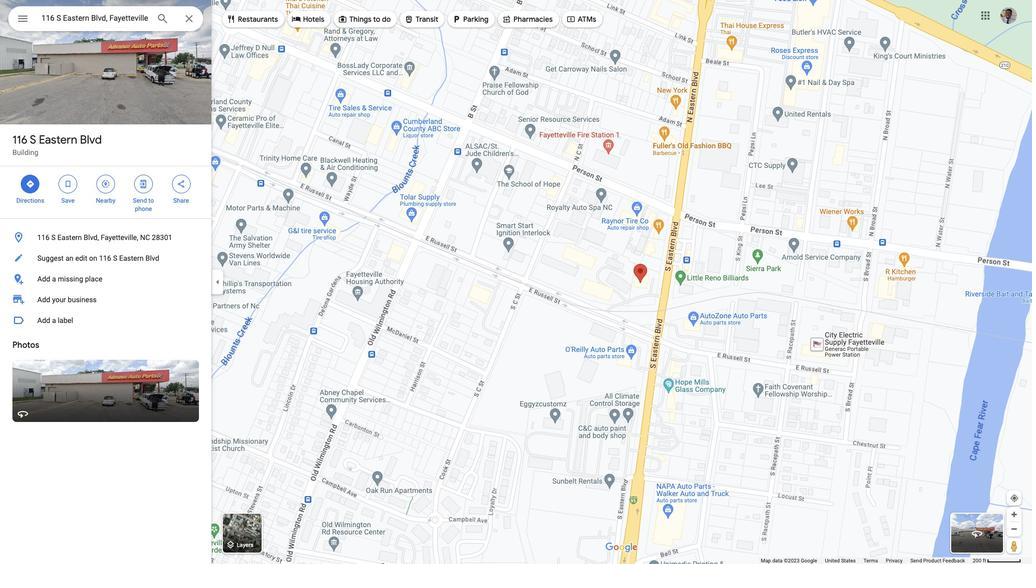 Task type: locate. For each thing, give the bounding box(es) containing it.
28301
[[152, 233, 172, 242]]

blvd
[[80, 133, 102, 147], [145, 254, 159, 262]]

none field inside the 116 s eastern blvd, fayetteville, nc 28301 field
[[41, 12, 148, 24]]

None field
[[41, 12, 148, 24]]

footer
[[761, 557, 973, 564]]

0 horizontal spatial s
[[30, 133, 36, 147]]

116 up "suggest"
[[37, 233, 50, 242]]

nearby
[[96, 197, 116, 204]]

2 vertical spatial s
[[113, 254, 117, 262]]

1 vertical spatial to
[[148, 197, 154, 204]]

add
[[37, 275, 50, 283], [37, 295, 50, 304], [37, 316, 50, 325]]

directions
[[16, 197, 44, 204]]

116 s eastern blvd, fayetteville, nc 28301 button
[[0, 227, 212, 248]]

pharmacies
[[514, 15, 553, 24]]

building
[[12, 148, 38, 157]]

1 vertical spatial send
[[911, 558, 923, 564]]

add inside button
[[37, 275, 50, 283]]

a left 'missing'
[[52, 275, 56, 283]]

a inside button
[[52, 275, 56, 283]]

1 horizontal spatial 116
[[37, 233, 50, 242]]

eastern for blvd,
[[57, 233, 82, 242]]

116 for blvd,
[[37, 233, 50, 242]]

send left the product
[[911, 558, 923, 564]]

eastern up 
[[39, 133, 77, 147]]

116 up building
[[12, 133, 28, 147]]

add left the 'your'
[[37, 295, 50, 304]]

 button
[[8, 6, 37, 33]]

2 vertical spatial 116
[[99, 254, 111, 262]]

116 right on
[[99, 254, 111, 262]]

eastern for blvd
[[39, 133, 77, 147]]

send inside 'button'
[[911, 558, 923, 564]]

edit
[[75, 254, 87, 262]]

0 vertical spatial send
[[133, 197, 147, 204]]

2 vertical spatial add
[[37, 316, 50, 325]]


[[26, 178, 35, 190]]

nc
[[140, 233, 150, 242]]

google maps element
[[0, 0, 1033, 564]]

add left label
[[37, 316, 50, 325]]

add down "suggest"
[[37, 275, 50, 283]]

0 vertical spatial eastern
[[39, 133, 77, 147]]

zoom out image
[[1011, 525, 1019, 533]]

blvd down nc
[[145, 254, 159, 262]]

atms
[[578, 15, 597, 24]]

suggest an edit on 116 s eastern blvd
[[37, 254, 159, 262]]

2 horizontal spatial s
[[113, 254, 117, 262]]

blvd up 
[[80, 133, 102, 147]]

a inside button
[[52, 316, 56, 325]]

0 horizontal spatial 116
[[12, 133, 28, 147]]

add inside button
[[37, 316, 50, 325]]

0 vertical spatial blvd
[[80, 133, 102, 147]]

2 a from the top
[[52, 316, 56, 325]]

1 horizontal spatial blvd
[[145, 254, 159, 262]]

1 vertical spatial a
[[52, 316, 56, 325]]

send inside send to phone
[[133, 197, 147, 204]]

to left do
[[373, 15, 381, 24]]

show street view coverage image
[[1007, 538, 1022, 554]]

s for blvd
[[30, 133, 36, 147]]

s down fayetteville,
[[113, 254, 117, 262]]

116 inside button
[[37, 233, 50, 242]]


[[502, 13, 512, 25]]

1 vertical spatial 116
[[37, 233, 50, 242]]

0 vertical spatial s
[[30, 133, 36, 147]]

united states
[[825, 558, 856, 564]]

s
[[30, 133, 36, 147], [51, 233, 56, 242], [113, 254, 117, 262]]

1 horizontal spatial s
[[51, 233, 56, 242]]

business
[[68, 295, 97, 304]]

s inside button
[[51, 233, 56, 242]]

a
[[52, 275, 56, 283], [52, 316, 56, 325]]

2 add from the top
[[37, 295, 50, 304]]

0 vertical spatial 116
[[12, 133, 28, 147]]

eastern up the an
[[57, 233, 82, 242]]

2 vertical spatial eastern
[[119, 254, 144, 262]]

 parking
[[452, 13, 489, 25]]

0 horizontal spatial blvd
[[80, 133, 102, 147]]

116
[[12, 133, 28, 147], [37, 233, 50, 242], [99, 254, 111, 262]]

2 horizontal spatial 116
[[99, 254, 111, 262]]

eastern inside button
[[57, 233, 82, 242]]

layers
[[237, 542, 253, 549]]

restaurants
[[238, 15, 278, 24]]

0 horizontal spatial to
[[148, 197, 154, 204]]


[[101, 178, 110, 190]]

photos
[[12, 340, 39, 350]]

suggest
[[37, 254, 64, 262]]


[[292, 13, 301, 25]]

0 vertical spatial add
[[37, 275, 50, 283]]

hotels
[[303, 15, 325, 24]]

1 a from the top
[[52, 275, 56, 283]]

send for send product feedback
[[911, 558, 923, 564]]

send up phone
[[133, 197, 147, 204]]

to
[[373, 15, 381, 24], [148, 197, 154, 204]]

1 vertical spatial s
[[51, 233, 56, 242]]

1 horizontal spatial send
[[911, 558, 923, 564]]

s inside the 116 s eastern blvd building
[[30, 133, 36, 147]]

0 vertical spatial a
[[52, 275, 56, 283]]

0 horizontal spatial send
[[133, 197, 147, 204]]

send for send to phone
[[133, 197, 147, 204]]

to up phone
[[148, 197, 154, 204]]

eastern
[[39, 133, 77, 147], [57, 233, 82, 242], [119, 254, 144, 262]]

1 vertical spatial eastern
[[57, 233, 82, 242]]

eastern inside 'button'
[[119, 254, 144, 262]]

116 inside the 116 s eastern blvd building
[[12, 133, 28, 147]]

eastern inside the 116 s eastern blvd building
[[39, 133, 77, 147]]

1 vertical spatial blvd
[[145, 254, 159, 262]]

parking
[[464, 15, 489, 24]]

0 vertical spatial to
[[373, 15, 381, 24]]

states
[[842, 558, 856, 564]]

eastern down fayetteville,
[[119, 254, 144, 262]]

privacy button
[[886, 557, 903, 564]]

united states button
[[825, 557, 856, 564]]

send
[[133, 197, 147, 204], [911, 558, 923, 564]]

1 add from the top
[[37, 275, 50, 283]]

collapse side panel image
[[212, 276, 223, 288]]

add your business link
[[0, 289, 212, 310]]

s up "suggest"
[[51, 233, 56, 242]]

a left label
[[52, 316, 56, 325]]

blvd,
[[84, 233, 99, 242]]

add a label
[[37, 316, 73, 325]]


[[227, 13, 236, 25]]

3 add from the top
[[37, 316, 50, 325]]

s up building
[[30, 133, 36, 147]]

phone
[[135, 205, 152, 213]]

fayetteville,
[[101, 233, 138, 242]]

privacy
[[886, 558, 903, 564]]

footer containing map data ©2023 google
[[761, 557, 973, 564]]

 transit
[[405, 13, 439, 25]]

200
[[973, 558, 982, 564]]

product
[[924, 558, 942, 564]]


[[338, 13, 347, 25]]

your
[[52, 295, 66, 304]]

1 horizontal spatial to
[[373, 15, 381, 24]]

1 vertical spatial add
[[37, 295, 50, 304]]

 restaurants
[[227, 13, 278, 25]]

united
[[825, 558, 840, 564]]



Task type: describe. For each thing, give the bounding box(es) containing it.

[[405, 13, 414, 25]]

to inside send to phone
[[148, 197, 154, 204]]

send to phone
[[133, 197, 154, 213]]

 hotels
[[292, 13, 325, 25]]

suggest an edit on 116 s eastern blvd button
[[0, 248, 212, 269]]

s inside 'button'
[[113, 254, 117, 262]]

place
[[85, 275, 102, 283]]

ft
[[983, 558, 987, 564]]

share
[[173, 197, 189, 204]]

google
[[801, 558, 818, 564]]

save
[[61, 197, 75, 204]]

add for add a missing place
[[37, 275, 50, 283]]

116 s eastern blvd main content
[[0, 0, 212, 564]]

a for label
[[52, 316, 56, 325]]

200 ft button
[[973, 558, 1022, 564]]

footer inside google maps element
[[761, 557, 973, 564]]

data
[[773, 558, 783, 564]]

map data ©2023 google
[[761, 558, 818, 564]]


[[567, 13, 576, 25]]

 atms
[[567, 13, 597, 25]]

to inside  things to do
[[373, 15, 381, 24]]


[[452, 13, 461, 25]]

 things to do
[[338, 13, 391, 25]]

things
[[349, 15, 372, 24]]

116 inside 'button'
[[99, 254, 111, 262]]

116 S Eastern Blvd, Fayetteville, NC 28301 field
[[8, 6, 203, 31]]


[[63, 178, 73, 190]]

116 for blvd
[[12, 133, 28, 147]]

terms button
[[864, 557, 879, 564]]

 search field
[[8, 6, 203, 33]]

add for add a label
[[37, 316, 50, 325]]

street view image
[[972, 527, 984, 540]]

©2023
[[784, 558, 800, 564]]

an
[[66, 254, 73, 262]]

actions for 116 s eastern blvd region
[[0, 166, 212, 218]]


[[139, 178, 148, 190]]

send product feedback
[[911, 558, 966, 564]]


[[177, 178, 186, 190]]

blvd inside 'button'
[[145, 254, 159, 262]]

200 ft
[[973, 558, 987, 564]]

a for missing
[[52, 275, 56, 283]]

transit
[[416, 15, 439, 24]]

 pharmacies
[[502, 13, 553, 25]]

on
[[89, 254, 97, 262]]

missing
[[58, 275, 83, 283]]

show your location image
[[1010, 494, 1020, 503]]

add a label button
[[0, 310, 212, 331]]

terms
[[864, 558, 879, 564]]

add for add your business
[[37, 295, 50, 304]]

add your business
[[37, 295, 97, 304]]

send product feedback button
[[911, 557, 966, 564]]

116 s eastern blvd, fayetteville, nc 28301
[[37, 233, 172, 242]]

google account: leeland pitt  
(leeland.pitt@adept.ai) image
[[1001, 7, 1018, 24]]

116 s eastern blvd building
[[12, 133, 102, 157]]

do
[[382, 15, 391, 24]]

add a missing place
[[37, 275, 102, 283]]

blvd inside the 116 s eastern blvd building
[[80, 133, 102, 147]]

s for blvd,
[[51, 233, 56, 242]]

label
[[58, 316, 73, 325]]


[[17, 11, 29, 26]]

map
[[761, 558, 772, 564]]

add a missing place button
[[0, 269, 212, 289]]

feedback
[[943, 558, 966, 564]]

zoom in image
[[1011, 511, 1019, 518]]



Task type: vqa. For each thing, say whether or not it's contained in the screenshot.
218
no



